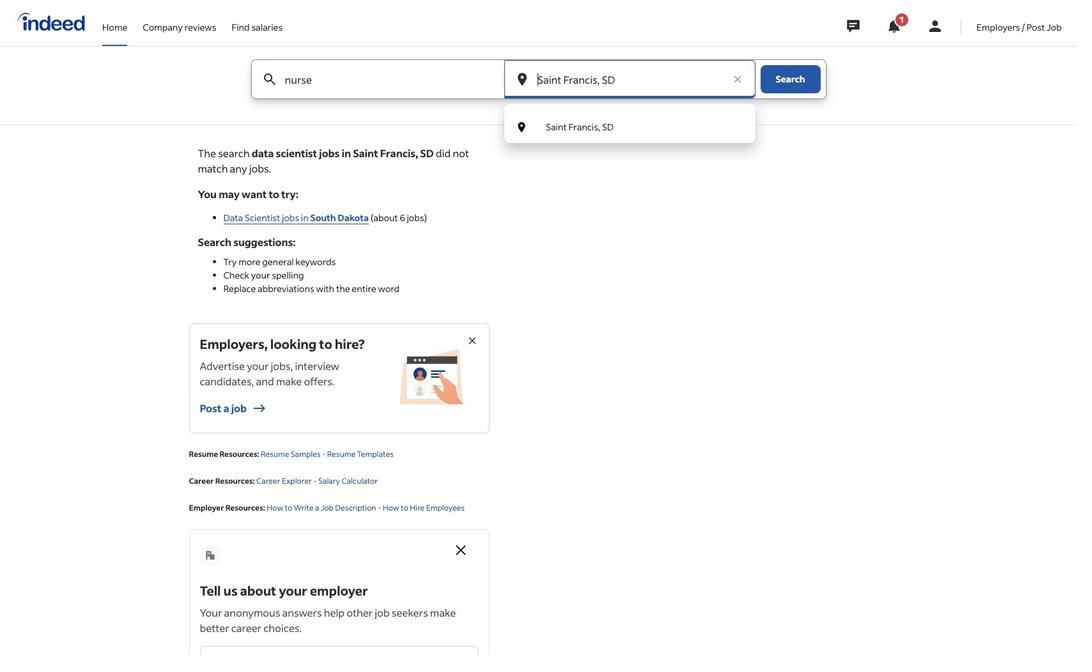 Task type: locate. For each thing, give the bounding box(es) containing it.
close image
[[453, 543, 468, 558]]

None search field
[[211, 59, 866, 143]]

messages unread count 0 image
[[845, 13, 862, 39]]

Edit location text field
[[535, 60, 725, 98]]



Task type: describe. For each thing, give the bounding box(es) containing it.
clear location input image
[[731, 73, 744, 86]]

account image
[[927, 19, 943, 34]]

pagination navigation
[[179, 285, 489, 316]]

close image
[[466, 334, 478, 347]]

search: Job title, keywords, or company text field
[[282, 60, 482, 98]]



Task type: vqa. For each thing, say whether or not it's contained in the screenshot.
Sales Development Representative
no



